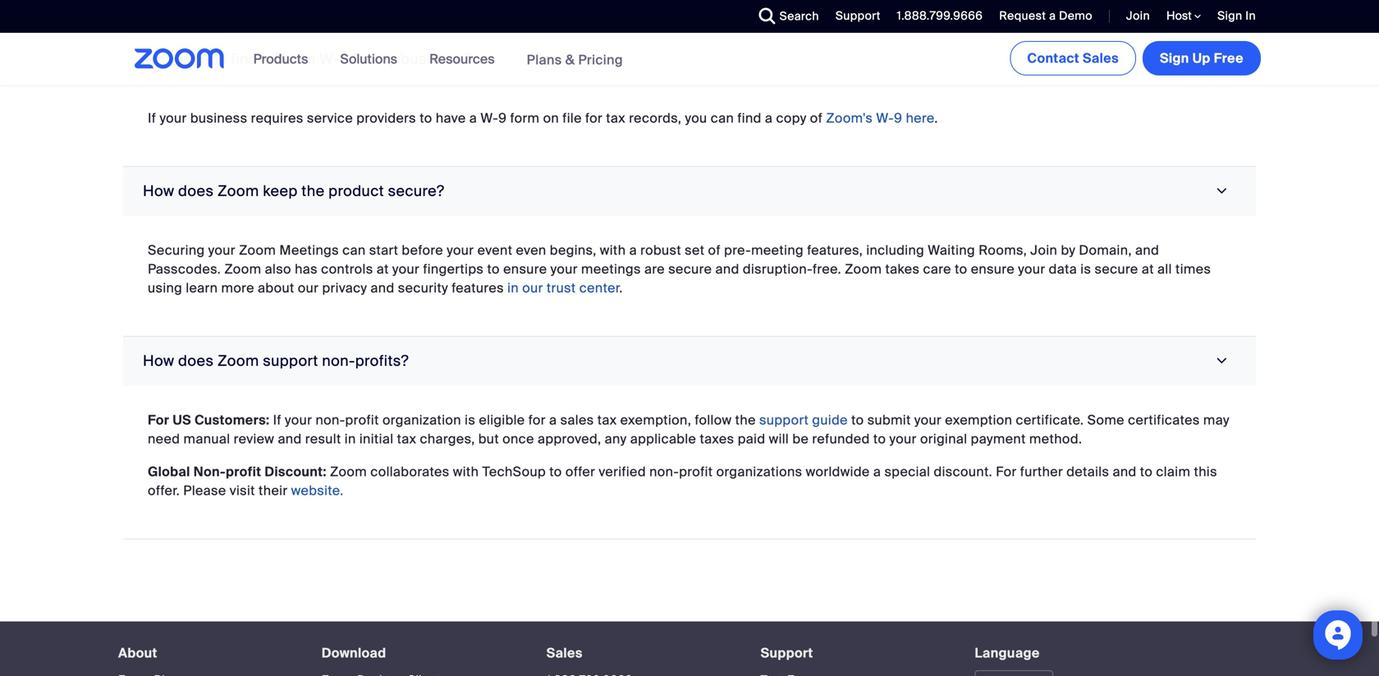 Task type: describe. For each thing, give the bounding box(es) containing it.
your left business
[[160, 109, 187, 127]]

original
[[920, 430, 967, 448]]

privacy
[[322, 279, 367, 297]]

non-
[[194, 463, 226, 480]]

2 horizontal spatial for
[[585, 109, 603, 127]]

contact
[[1027, 50, 1079, 67]]

your up result
[[285, 411, 312, 429]]

1 vertical spatial if
[[273, 411, 281, 429]]

sign for sign in
[[1217, 8, 1242, 23]]

approved,
[[538, 430, 601, 448]]

non- inside dropdown button
[[322, 352, 355, 370]]

worldwide
[[806, 463, 870, 480]]

and inside to submit your exemption certificate. some certificates may need manual review and result in initial tax charges, but once approved, any applicable taxes paid will be refunded to your original payment method.
[[278, 430, 302, 448]]

meetings navigation
[[1007, 33, 1264, 79]]

zoom up "more"
[[224, 260, 261, 278]]

download link
[[322, 645, 386, 662]]

free.
[[813, 260, 841, 278]]

1 vertical spatial non-
[[316, 411, 345, 429]]

products button
[[253, 33, 316, 85]]

in our trust center .
[[507, 279, 623, 297]]

a left copy
[[765, 109, 773, 127]]

any
[[605, 430, 627, 448]]

2 vertical spatial for
[[528, 411, 546, 429]]

to up "refunded"
[[851, 411, 864, 429]]

waiting
[[928, 242, 975, 259]]

does for how does zoom support non-profits?
[[178, 352, 214, 370]]

and inside zoom collaborates with techsoup to offer verified non-profit organizations worldwide a special discount. for further details and to claim this offer. please visit their
[[1113, 463, 1137, 480]]

search button
[[747, 0, 823, 33]]

up
[[1193, 50, 1211, 67]]

techsoup
[[482, 463, 546, 480]]

0 vertical spatial if
[[148, 109, 156, 127]]

secure?
[[388, 182, 444, 201]]

right image
[[1211, 184, 1233, 199]]

certificates
[[1128, 411, 1200, 429]]

controls
[[321, 260, 373, 278]]

plans & pricing
[[527, 51, 623, 68]]

care
[[923, 260, 951, 278]]

may
[[1203, 411, 1230, 429]]

all
[[1158, 260, 1172, 278]]

meetings
[[581, 260, 641, 278]]

features
[[452, 279, 504, 297]]

initial
[[359, 430, 394, 448]]

takes
[[885, 260, 920, 278]]

0 horizontal spatial profit
[[226, 463, 261, 480]]

your up "more"
[[208, 242, 235, 259]]

zoom down features,
[[845, 260, 882, 278]]

verified
[[599, 463, 646, 480]]

taxes
[[700, 430, 734, 448]]

your up in our trust center link
[[551, 260, 578, 278]]

on
[[543, 109, 559, 127]]

resources
[[429, 50, 495, 68]]

details
[[1067, 463, 1109, 480]]

free
[[1214, 50, 1244, 67]]

but
[[478, 430, 499, 448]]

including
[[866, 242, 924, 259]]

1 secure from the left
[[668, 260, 712, 278]]

profit inside zoom collaborates with techsoup to offer verified non-profit organizations worldwide a special discount. for further details and to claim this offer. please visit their
[[679, 463, 713, 480]]

using
[[148, 279, 182, 297]]

meeting
[[751, 242, 804, 259]]

this
[[1194, 463, 1217, 480]]

solutions button
[[340, 33, 405, 85]]

contact sales
[[1027, 50, 1119, 67]]

set
[[685, 242, 705, 259]]

request a demo
[[999, 8, 1093, 23]]

join link left host
[[1114, 0, 1154, 33]]

method.
[[1029, 430, 1082, 448]]

review
[[234, 430, 274, 448]]

support inside dropdown button
[[263, 352, 318, 370]]

plans
[[527, 51, 562, 68]]

host button
[[1167, 8, 1201, 24]]

even
[[516, 242, 546, 259]]

banner containing contact sales
[[115, 33, 1264, 87]]

service
[[307, 109, 353, 127]]

robust
[[640, 242, 681, 259]]

the inside dropdown button
[[302, 182, 325, 201]]

0 horizontal spatial .
[[619, 279, 623, 297]]

my
[[376, 49, 397, 68]]

about
[[118, 645, 157, 662]]

support guide link
[[759, 411, 848, 429]]

1 horizontal spatial w-
[[480, 109, 498, 127]]

your up original
[[914, 411, 942, 429]]

our inside securing your zoom meetings can start before your event even begins, with a robust set of pre-meeting features, including waiting rooms, join by domain, and passcodes. zoom also has controls at your fingertips to ensure your meetings are secure and disruption-free. zoom takes care to ensure your data is secure at all times using learn more about our privacy and security features
[[298, 279, 319, 297]]

features,
[[807, 242, 863, 259]]

how does zoom support non-profits?
[[143, 352, 409, 370]]

offer
[[565, 463, 595, 480]]

solutions
[[340, 50, 397, 68]]

organizations
[[716, 463, 802, 480]]

to down waiting
[[955, 260, 967, 278]]

has
[[295, 260, 318, 278]]

to left claim
[[1140, 463, 1153, 480]]

file
[[563, 109, 582, 127]]

form
[[510, 109, 540, 127]]

before
[[402, 242, 443, 259]]

refunded
[[812, 430, 870, 448]]

w- inside dropdown button
[[320, 49, 340, 68]]

copy
[[776, 109, 807, 127]]

sales inside contact sales link
[[1083, 50, 1119, 67]]

us
[[173, 411, 191, 429]]

non- inside zoom collaborates with techsoup to offer verified non-profit organizations worldwide a special discount. for further details and to claim this offer. please visit their
[[649, 463, 679, 480]]

1 horizontal spatial profit
[[345, 411, 379, 429]]

manual
[[184, 430, 230, 448]]

for inside zoom collaborates with techsoup to offer verified non-profit organizations worldwide a special discount. for further details and to claim this offer. please visit their
[[996, 463, 1017, 480]]

you
[[685, 109, 707, 127]]

1 ensure from the left
[[503, 260, 547, 278]]

host
[[1167, 8, 1194, 23]]

meetings
[[279, 242, 339, 259]]

1 vertical spatial is
[[465, 411, 475, 429]]

your left data
[[1018, 260, 1045, 278]]

zoom's w-9 here link
[[826, 109, 935, 127]]

zoom up customers:
[[218, 352, 259, 370]]

2 horizontal spatial can
[[711, 109, 734, 127]]

request
[[999, 8, 1046, 23]]

their
[[259, 482, 288, 499]]

a inside zoom collaborates with techsoup to offer verified non-profit organizations worldwide a special discount. for further details and to claim this offer. please visit their
[[873, 463, 881, 480]]

in inside to submit your exemption certificate. some certificates may need manual review and result in initial tax charges, but once approved, any applicable taxes paid will be refunded to your original payment method.
[[345, 430, 356, 448]]

tax for once
[[397, 430, 416, 448]]

providers
[[356, 109, 416, 127]]

organization
[[382, 411, 461, 429]]

security
[[398, 279, 448, 297]]

are
[[644, 260, 665, 278]]

1 horizontal spatial support
[[759, 411, 809, 429]]



Task type: locate. For each thing, give the bounding box(es) containing it.
1 horizontal spatial if
[[273, 411, 281, 429]]

sign inside button
[[1160, 50, 1189, 67]]

0 horizontal spatial ensure
[[503, 260, 547, 278]]

1 vertical spatial of
[[708, 242, 721, 259]]

0 vertical spatial tax
[[606, 109, 626, 127]]

at down start
[[377, 260, 389, 278]]

pricing
[[578, 51, 623, 68]]

2 does from the top
[[178, 352, 214, 370]]

2 vertical spatial can
[[342, 242, 366, 259]]

secure down set
[[668, 260, 712, 278]]

0 vertical spatial for
[[353, 49, 372, 68]]

0 horizontal spatial can
[[193, 49, 219, 68]]

zoom inside zoom collaborates with techsoup to offer verified non-profit organizations worldwide a special discount. for further details and to claim this offer. please visit their
[[330, 463, 367, 480]]

1 vertical spatial in
[[345, 430, 356, 448]]

0 horizontal spatial at
[[377, 260, 389, 278]]

of inside securing your zoom meetings can start before your event even begins, with a robust set of pre-meeting features, including waiting rooms, join by domain, and passcodes. zoom also has controls at your fingertips to ensure your meetings are secure and disruption-free. zoom takes care to ensure your data is secure at all times using learn more about our privacy and security features
[[708, 242, 721, 259]]

exemption,
[[620, 411, 691, 429]]

for down payment
[[996, 463, 1017, 480]]

2 horizontal spatial profit
[[679, 463, 713, 480]]

join left by
[[1030, 242, 1058, 259]]

1 horizontal spatial secure
[[1095, 260, 1138, 278]]

website.
[[291, 482, 344, 499]]

for left my
[[353, 49, 372, 68]]

1 vertical spatial for
[[585, 109, 603, 127]]

to left have
[[420, 109, 432, 127]]

profit up visit
[[226, 463, 261, 480]]

0 vertical spatial can
[[193, 49, 219, 68]]

1 horizontal spatial in
[[507, 279, 519, 297]]

customers:
[[195, 411, 270, 429]]

and down "pre-"
[[715, 260, 739, 278]]

1 horizontal spatial sign
[[1217, 8, 1242, 23]]

1 horizontal spatial at
[[1142, 260, 1154, 278]]

1 horizontal spatial support
[[836, 8, 881, 23]]

0 vertical spatial the
[[302, 182, 325, 201]]

find
[[231, 49, 258, 68], [737, 109, 762, 127]]

0 horizontal spatial with
[[453, 463, 479, 480]]

global
[[148, 463, 190, 480]]

fingertips
[[423, 260, 484, 278]]

sign up free
[[1160, 50, 1244, 67]]

in
[[507, 279, 519, 297], [345, 430, 356, 448]]

1 vertical spatial join
[[1030, 242, 1058, 259]]

profit
[[345, 411, 379, 429], [226, 463, 261, 480], [679, 463, 713, 480]]

2 ensure from the left
[[971, 260, 1015, 278]]

1 horizontal spatial ensure
[[971, 260, 1015, 278]]

where
[[143, 49, 189, 68]]

1 horizontal spatial our
[[522, 279, 543, 297]]

1 horizontal spatial sales
[[1083, 50, 1119, 67]]

0 horizontal spatial support
[[761, 645, 813, 662]]

sales
[[1083, 50, 1119, 67], [546, 645, 583, 662]]

can up controls
[[342, 242, 366, 259]]

and
[[1135, 242, 1159, 259], [715, 260, 739, 278], [371, 279, 394, 297], [278, 430, 302, 448], [1113, 463, 1137, 480]]

1 how from the top
[[143, 182, 174, 201]]

0 horizontal spatial 9
[[340, 49, 349, 68]]

if down where
[[148, 109, 156, 127]]

of right copy
[[810, 109, 823, 127]]

1 at from the left
[[377, 260, 389, 278]]

main content
[[0, 0, 1379, 622]]

does up us
[[178, 352, 214, 370]]

can inside securing your zoom meetings can start before your event even begins, with a robust set of pre-meeting features, including waiting rooms, join by domain, and passcodes. zoom also has controls at your fingertips to ensure your meetings are secure and disruption-free. zoom takes care to ensure your data is secure at all times using learn more about our privacy and security features
[[342, 242, 366, 259]]

0 horizontal spatial for
[[148, 411, 169, 429]]

join inside securing your zoom meetings can start before your event even begins, with a robust set of pre-meeting features, including waiting rooms, join by domain, and passcodes. zoom also has controls at your fingertips to ensure your meetings are secure and disruption-free. zoom takes care to ensure your data is secure at all times using learn more about our privacy and security features
[[1030, 242, 1058, 259]]

1 vertical spatial for
[[996, 463, 1017, 480]]

0 horizontal spatial the
[[302, 182, 325, 201]]

join up the meetings 'navigation' on the right top
[[1126, 8, 1150, 23]]

offer.
[[148, 482, 180, 499]]

ensure down rooms,
[[971, 260, 1015, 278]]

tab list
[[123, 0, 1256, 540]]

how for how does zoom keep the product secure?
[[143, 182, 174, 201]]

times
[[1176, 260, 1211, 278]]

0 horizontal spatial sign
[[1160, 50, 1189, 67]]

1 horizontal spatial is
[[1081, 260, 1091, 278]]

how up us
[[143, 352, 174, 370]]

is
[[1081, 260, 1091, 278], [465, 411, 475, 429]]

1 vertical spatial .
[[619, 279, 623, 297]]

how does zoom keep the product secure? button
[[123, 167, 1256, 216]]

and right 'details'
[[1113, 463, 1137, 480]]

some
[[1087, 411, 1125, 429]]

0 vertical spatial for
[[148, 411, 169, 429]]

zoom up website. link
[[330, 463, 367, 480]]

2 secure from the left
[[1095, 260, 1138, 278]]

our left "trust"
[[522, 279, 543, 297]]

pre-
[[724, 242, 751, 259]]

sign for sign up free
[[1160, 50, 1189, 67]]

2 our from the left
[[522, 279, 543, 297]]

1 vertical spatial support
[[761, 645, 813, 662]]

main content containing where can i find a zoom w-9 for my business?
[[0, 0, 1379, 622]]

zoom left keep
[[218, 182, 259, 201]]

for right file
[[585, 109, 603, 127]]

0 vertical spatial with
[[600, 242, 626, 259]]

profit up initial
[[345, 411, 379, 429]]

right image
[[1211, 353, 1233, 369]]

profits?
[[355, 352, 409, 370]]

w- left form
[[480, 109, 498, 127]]

disruption-
[[743, 260, 813, 278]]

2 vertical spatial non-
[[649, 463, 679, 480]]

a right have
[[469, 109, 477, 127]]

0 vertical spatial is
[[1081, 260, 1091, 278]]

a left the robust
[[629, 242, 637, 259]]

1 our from the left
[[298, 279, 319, 297]]

follow
[[695, 411, 732, 429]]

9 inside dropdown button
[[340, 49, 349, 68]]

submit
[[867, 411, 911, 429]]

does inside how does zoom keep the product secure? dropdown button
[[178, 182, 214, 201]]

0 vertical spatial find
[[231, 49, 258, 68]]

the right keep
[[302, 182, 325, 201]]

how for how does zoom support non-profits?
[[143, 352, 174, 370]]

1 horizontal spatial of
[[810, 109, 823, 127]]

0 vertical spatial in
[[507, 279, 519, 297]]

1 horizontal spatial for
[[528, 411, 546, 429]]

1 horizontal spatial for
[[996, 463, 1017, 480]]

for inside dropdown button
[[353, 49, 372, 68]]

secure down domain,
[[1095, 260, 1138, 278]]

0 horizontal spatial sales
[[546, 645, 583, 662]]

2 how from the top
[[143, 352, 174, 370]]

special
[[884, 463, 930, 480]]

to left offer
[[549, 463, 562, 480]]

about
[[258, 279, 294, 297]]

discount:
[[265, 463, 327, 480]]

join
[[1126, 8, 1150, 23], [1030, 242, 1058, 259]]

a left demo
[[1049, 8, 1056, 23]]

1 horizontal spatial .
[[935, 109, 938, 127]]

0 vertical spatial does
[[178, 182, 214, 201]]

1 horizontal spatial with
[[600, 242, 626, 259]]

result
[[305, 430, 341, 448]]

join link up the meetings 'navigation' on the right top
[[1126, 8, 1150, 23]]

tax up any
[[597, 411, 617, 429]]

a inside dropdown button
[[262, 49, 270, 68]]

0 vertical spatial join
[[1126, 8, 1150, 23]]

0 horizontal spatial of
[[708, 242, 721, 259]]

to down event
[[487, 260, 500, 278]]

tax left records,
[[606, 109, 626, 127]]

discount.
[[934, 463, 992, 480]]

zoom's
[[826, 109, 873, 127]]

keep
[[263, 182, 298, 201]]

does up securing
[[178, 182, 214, 201]]

0 horizontal spatial for
[[353, 49, 372, 68]]

zoom up the requires at the top
[[274, 49, 316, 68]]

if your business requires service providers to have a w-9 form on file for tax records, you can find a copy of zoom's w-9 here .
[[148, 109, 938, 127]]

eligible
[[479, 411, 525, 429]]

non- down privacy
[[322, 352, 355, 370]]

with inside zoom collaborates with techsoup to offer verified non-profit organizations worldwide a special discount. for further details and to claim this offer. please visit their
[[453, 463, 479, 480]]

begins,
[[550, 242, 596, 259]]

9 left form
[[498, 109, 507, 127]]

applicable
[[630, 430, 696, 448]]

how does zoom keep the product secure?
[[143, 182, 444, 201]]

does inside how does zoom support non-profits? dropdown button
[[178, 352, 214, 370]]

1 horizontal spatial 9
[[498, 109, 507, 127]]

more
[[221, 279, 254, 297]]

tax down organization
[[397, 430, 416, 448]]

i
[[223, 49, 227, 68]]

tab list containing where can i find a zoom w-9 for my business?
[[123, 0, 1256, 540]]

0 horizontal spatial our
[[298, 279, 319, 297]]

0 horizontal spatial join
[[1030, 242, 1058, 259]]

profit down taxes
[[679, 463, 713, 480]]

1 vertical spatial does
[[178, 352, 214, 370]]

at left all
[[1142, 260, 1154, 278]]

for up need
[[148, 411, 169, 429]]

payment
[[971, 430, 1026, 448]]

trust
[[547, 279, 576, 297]]

0 vertical spatial sales
[[1083, 50, 1119, 67]]

0 horizontal spatial support
[[263, 352, 318, 370]]

find inside dropdown button
[[231, 49, 258, 68]]

product information navigation
[[241, 33, 635, 87]]

your up fingertips
[[447, 242, 474, 259]]

with up meetings
[[600, 242, 626, 259]]

banner
[[115, 33, 1264, 87]]

is up charges,
[[465, 411, 475, 429]]

1 vertical spatial tax
[[597, 411, 617, 429]]

securing your zoom meetings can start before your event even begins, with a robust set of pre-meeting features, including waiting rooms, join by domain, and passcodes. zoom also has controls at your fingertips to ensure your meetings are secure and disruption-free. zoom takes care to ensure your data is secure at all times using learn more about our privacy and security features
[[148, 242, 1211, 297]]

1 vertical spatial the
[[735, 411, 756, 429]]

claim
[[1156, 463, 1191, 480]]

demo
[[1059, 8, 1093, 23]]

9 left the here
[[894, 109, 902, 127]]

with inside securing your zoom meetings can start before your event even begins, with a robust set of pre-meeting features, including waiting rooms, join by domain, and passcodes. zoom also has controls at your fingertips to ensure your meetings are secure and disruption-free. zoom takes care to ensure your data is secure at all times using learn more about our privacy and security features
[[600, 242, 626, 259]]

non- down applicable
[[649, 463, 679, 480]]

0 horizontal spatial if
[[148, 109, 156, 127]]

where can i find a zoom w-9 for my business? button
[[123, 35, 1256, 84]]

1 horizontal spatial find
[[737, 109, 762, 127]]

0 horizontal spatial secure
[[668, 260, 712, 278]]

1 horizontal spatial join
[[1126, 8, 1150, 23]]

our down has
[[298, 279, 319, 297]]

1 vertical spatial with
[[453, 463, 479, 480]]

1 horizontal spatial can
[[342, 242, 366, 259]]

a left sales
[[549, 411, 557, 429]]

search
[[780, 9, 819, 24]]

in left initial
[[345, 430, 356, 448]]

your down submit
[[889, 430, 917, 448]]

2 horizontal spatial w-
[[876, 109, 894, 127]]

for us customers: if your non-profit organization is eligible for a sales tax exemption, follow the support guide
[[148, 411, 848, 429]]

tax inside to submit your exemption certificate. some certificates may need manual review and result in initial tax charges, but once approved, any applicable taxes paid will be refunded to your original payment method.
[[397, 430, 416, 448]]

sales
[[560, 411, 594, 429]]

a inside securing your zoom meetings can start before your event even begins, with a robust set of pre-meeting features, including waiting rooms, join by domain, and passcodes. zoom also has controls at your fingertips to ensure your meetings are secure and disruption-free. zoom takes care to ensure your data is secure at all times using learn more about our privacy and security features
[[629, 242, 637, 259]]

if up review at bottom
[[273, 411, 281, 429]]

can inside dropdown button
[[193, 49, 219, 68]]

paid
[[738, 430, 765, 448]]

0 horizontal spatial is
[[465, 411, 475, 429]]

product
[[328, 182, 384, 201]]

a left 'special'
[[873, 463, 881, 480]]

1 vertical spatial sales
[[546, 645, 583, 662]]

9
[[340, 49, 349, 68], [498, 109, 507, 127], [894, 109, 902, 127]]

business?
[[401, 49, 472, 68]]

where can i find a zoom w-9 for my business?
[[143, 49, 472, 68]]

0 vertical spatial support
[[836, 8, 881, 23]]

w- left solutions
[[320, 49, 340, 68]]

sign left up
[[1160, 50, 1189, 67]]

non- up result
[[316, 411, 345, 429]]

website. link
[[291, 482, 344, 499]]

your down before
[[392, 260, 420, 278]]

tax for can
[[606, 109, 626, 127]]

1 vertical spatial find
[[737, 109, 762, 127]]

can left i
[[193, 49, 219, 68]]

1 vertical spatial support
[[759, 411, 809, 429]]

join link
[[1114, 0, 1154, 33], [1126, 8, 1150, 23]]

0 vertical spatial sign
[[1217, 8, 1242, 23]]

support up will
[[759, 411, 809, 429]]

here
[[906, 109, 935, 127]]

a right i
[[262, 49, 270, 68]]

can right you
[[711, 109, 734, 127]]

does
[[178, 182, 214, 201], [178, 352, 214, 370]]

domain,
[[1079, 242, 1132, 259]]

business
[[190, 109, 247, 127]]

with down charges,
[[453, 463, 479, 480]]

need
[[148, 430, 180, 448]]

the up paid
[[735, 411, 756, 429]]

sign left in
[[1217, 8, 1242, 23]]

please
[[183, 482, 226, 499]]

how up securing
[[143, 182, 174, 201]]

of right set
[[708, 242, 721, 259]]

and up all
[[1135, 242, 1159, 259]]

securing
[[148, 242, 205, 259]]

1 vertical spatial can
[[711, 109, 734, 127]]

charges,
[[420, 430, 475, 448]]

ensure down even
[[503, 260, 547, 278]]

ensure
[[503, 260, 547, 278], [971, 260, 1015, 278]]

2 horizontal spatial 9
[[894, 109, 902, 127]]

0 vertical spatial .
[[935, 109, 938, 127]]

a
[[1049, 8, 1056, 23], [262, 49, 270, 68], [469, 109, 477, 127], [765, 109, 773, 127], [629, 242, 637, 259], [549, 411, 557, 429], [873, 463, 881, 480]]

does for how does zoom keep the product secure?
[[178, 182, 214, 201]]

0 vertical spatial non-
[[322, 352, 355, 370]]

support down about
[[263, 352, 318, 370]]

to down submit
[[873, 430, 886, 448]]

0 vertical spatial how
[[143, 182, 174, 201]]

9 left my
[[340, 49, 349, 68]]

is right data
[[1081, 260, 1091, 278]]

zoom logo image
[[135, 48, 225, 69]]

contact sales link
[[1010, 41, 1136, 76]]

zoom up also
[[239, 242, 276, 259]]

0 vertical spatial support
[[263, 352, 318, 370]]

for up once
[[528, 411, 546, 429]]

1 does from the top
[[178, 182, 214, 201]]

zoom collaborates with techsoup to offer verified non-profit organizations worldwide a special discount. for further details and to claim this offer. please visit their
[[148, 463, 1217, 499]]

certificate.
[[1016, 411, 1084, 429]]

support
[[263, 352, 318, 370], [759, 411, 809, 429]]

1 vertical spatial sign
[[1160, 50, 1189, 67]]

2 vertical spatial tax
[[397, 430, 416, 448]]

sign in link
[[1205, 0, 1264, 33], [1217, 8, 1256, 23]]

and down start
[[371, 279, 394, 297]]

and up discount:
[[278, 430, 302, 448]]

1 vertical spatial how
[[143, 352, 174, 370]]

find right i
[[231, 49, 258, 68]]

0 horizontal spatial w-
[[320, 49, 340, 68]]

0 vertical spatial of
[[810, 109, 823, 127]]

request a demo link
[[987, 0, 1097, 33], [999, 8, 1093, 23]]

0 horizontal spatial find
[[231, 49, 258, 68]]

1 horizontal spatial the
[[735, 411, 756, 429]]

about link
[[118, 645, 157, 662]]

find left copy
[[737, 109, 762, 127]]

language
[[975, 645, 1040, 662]]

in right the features
[[507, 279, 519, 297]]

is inside securing your zoom meetings can start before your event even begins, with a robust set of pre-meeting features, including waiting rooms, join by domain, and passcodes. zoom also has controls at your fingertips to ensure your meetings are secure and disruption-free. zoom takes care to ensure your data is secure at all times using learn more about our privacy and security features
[[1081, 260, 1091, 278]]

0 horizontal spatial in
[[345, 430, 356, 448]]

w- left the here
[[876, 109, 894, 127]]

at
[[377, 260, 389, 278], [1142, 260, 1154, 278]]

2 at from the left
[[1142, 260, 1154, 278]]



Task type: vqa. For each thing, say whether or not it's contained in the screenshot.
THE CUSTOMERS:
yes



